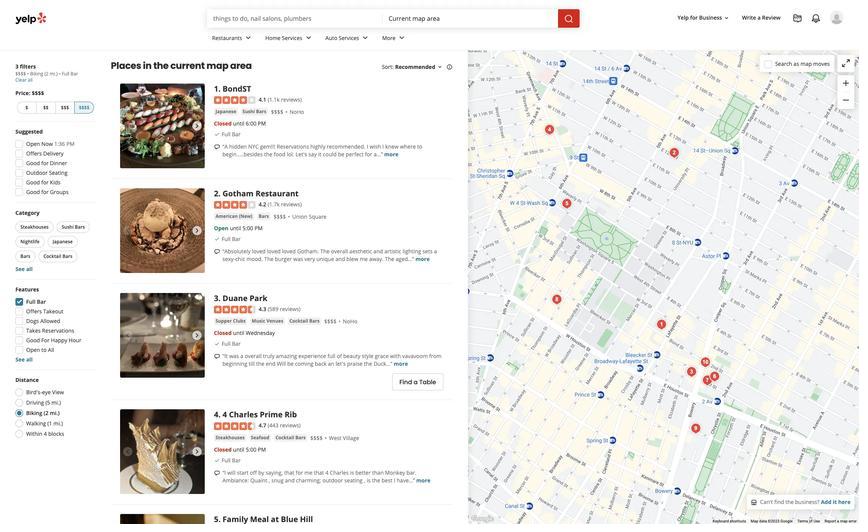 Task type: vqa. For each thing, say whether or not it's contained in the screenshot.
interior
no



Task type: locate. For each thing, give the bounding box(es) containing it.
0 vertical spatial sushi bars
[[243, 108, 267, 115]]

see for category
[[15, 265, 25, 273]]

none field find
[[213, 14, 377, 23]]

1 horizontal spatial bars button
[[257, 213, 271, 221]]

16 checkmark v2 image for 4
[[214, 457, 220, 464]]

good up outdoor
[[26, 159, 40, 167]]

services for home services
[[282, 34, 303, 41]]

report a map error
[[825, 519, 857, 524]]

3 inside 3 filters $$$$ • biking (2 mi.) • full bar clear all
[[15, 63, 18, 70]]

the up unique
[[321, 248, 330, 255]]

full for 1
[[222, 131, 231, 138]]

outdoor
[[26, 169, 48, 176]]

1 vertical spatial 5:00
[[246, 446, 257, 453]]

sushi bars up the 6:00
[[243, 108, 267, 115]]

services right auto
[[339, 34, 359, 41]]

vavavoom
[[402, 353, 428, 360]]

2 see all from the top
[[15, 356, 33, 363]]

1 vertical spatial noho
[[343, 318, 358, 325]]

bars link
[[257, 213, 271, 221]]

1 none field from the left
[[213, 14, 377, 23]]

1 vertical spatial sushi
[[62, 224, 74, 230]]

3 24 chevron down v2 image from the left
[[397, 33, 407, 43]]

a inside "it was a overall truly amazing experience full of beauty style grace with vavavoom from beginning till the end    will be coming back an let's praise the duck…"
[[241, 353, 244, 360]]

all right the clear
[[28, 77, 33, 83]]

biking inside 3 filters $$$$ • biking (2 mi.) • full bar clear all
[[30, 70, 43, 77]]

artistic
[[385, 248, 402, 255]]

0 horizontal spatial reservations
[[42, 327, 74, 334]]

a right the write
[[758, 14, 761, 21]]

overall inside "absolutely loved loved loved gotham. the overall aesthetic and artistic lighting sets a sexy-chic mood. the burger was very unique and blew me away. the aged…"
[[331, 248, 348, 255]]

group
[[838, 75, 855, 109], [13, 128, 96, 198], [14, 209, 96, 273], [13, 286, 96, 364]]

a right find
[[414, 378, 418, 387]]

more
[[383, 34, 396, 41]]

open for full bar
[[214, 225, 229, 232]]

than
[[373, 469, 384, 476]]

2 horizontal spatial loved
[[282, 248, 296, 255]]

2 see from the top
[[15, 356, 25, 363]]

mi.) for (1
[[53, 420, 63, 427]]

good for good for happy hour
[[26, 337, 40, 344]]

driving (5 mi.)
[[26, 399, 61, 406]]

of up let's
[[337, 353, 342, 360]]

closed for duane park
[[214, 330, 232, 337]]

1 vertical spatial next image
[[193, 226, 202, 235]]

1 vertical spatial japanese button
[[48, 236, 78, 248]]

1 slideshow element from the top
[[120, 84, 205, 168]]

1 horizontal spatial and
[[336, 256, 345, 263]]

sushi bars link
[[241, 108, 268, 116]]

4 charles prime rib image
[[542, 122, 558, 138], [120, 410, 205, 494]]

None search field
[[207, 9, 582, 28]]

0 vertical spatial is
[[350, 469, 354, 476]]

slideshow element
[[120, 84, 205, 168], [120, 188, 205, 273], [120, 293, 205, 378], [120, 410, 205, 494]]

24 chevron down v2 image
[[244, 33, 253, 43]]

music venues button
[[250, 318, 285, 325]]

1 services from the left
[[282, 34, 303, 41]]

by
[[258, 469, 264, 476]]

full bar up '"it'
[[222, 340, 241, 348]]

16 speech v2 image left ""i"
[[214, 470, 220, 476]]

2 see all button from the top
[[15, 356, 33, 363]]

1 see all button from the top
[[15, 265, 33, 273]]

here
[[839, 498, 851, 506]]

16 speech v2 image
[[214, 144, 220, 150], [214, 354, 220, 360], [214, 470, 220, 476]]

for left a…"
[[365, 151, 373, 158]]

24 chevron down v2 image for more
[[397, 33, 407, 43]]

1 horizontal spatial me
[[360, 256, 368, 263]]

1 next image from the top
[[193, 121, 202, 131]]

full bar up will
[[222, 457, 241, 464]]

1 horizontal spatial 24 chevron down v2 image
[[361, 33, 370, 43]]

16 bizhouse v2 image
[[752, 500, 758, 506]]

16 checkmark v2 image down the closed until 5:00 pm
[[214, 457, 220, 464]]

16 speech v2 image
[[214, 249, 220, 255]]

group containing category
[[14, 209, 96, 273]]

0 horizontal spatial steakhouses button
[[15, 222, 54, 233]]

for inside button
[[691, 14, 698, 21]]

open for offers delivery
[[26, 140, 40, 148]]

(1
[[47, 420, 52, 427]]

i inside "i will start off by saying, that for me that 4 charles  is better than monkey bar. ambiance: quaint , snug  and charming; outdoor seating , is the best i have…" more
[[394, 477, 396, 484]]

bowery meat company image
[[700, 373, 716, 388]]

the right the till
[[256, 360, 265, 368]]

overall up the till
[[245, 353, 262, 360]]

4.7 (443 reviews)
[[259, 422, 301, 429]]

bar for 2
[[232, 236, 241, 243]]

0 horizontal spatial 3
[[15, 63, 18, 70]]

gotham restaurant image
[[120, 188, 205, 273]]

all
[[28, 77, 33, 83], [26, 265, 33, 273], [26, 356, 33, 363]]

restaurants
[[212, 34, 242, 41]]

0 horizontal spatial 16 chevron down v2 image
[[437, 64, 443, 70]]

1 horizontal spatial was
[[294, 256, 303, 263]]

1 horizontal spatial that
[[314, 469, 324, 476]]

good down outdoor
[[26, 179, 40, 186]]

japanese button down the 4.1 star rating image
[[214, 108, 238, 116]]

4.2
[[259, 201, 267, 208]]

0 horizontal spatial overall
[[245, 353, 262, 360]]

offers up good for dinner
[[26, 150, 42, 157]]

0 horizontal spatial of
[[337, 353, 342, 360]]

16 chevron down v2 image left 16 info v2 image
[[437, 64, 443, 70]]

family meal at blue hill image
[[560, 196, 575, 211]]

24 chevron down v2 image for auto services
[[361, 33, 370, 43]]

4 inside "i will start off by saying, that for me that 4 charles  is better than monkey bar. ambiance: quaint , snug  and charming; outdoor seating , is the best i have…" more
[[326, 469, 329, 476]]

more link for park
[[394, 360, 408, 368]]

steakhouses button down 4.7 star rating image at the left of page
[[214, 434, 246, 442]]

1 horizontal spatial to
[[418, 143, 423, 150]]

4.3 (589 reviews)
[[259, 305, 301, 313]]

sushi bars
[[243, 108, 267, 115], [62, 224, 85, 230]]

and right snug
[[285, 477, 295, 484]]

noho for 3 . duane park
[[343, 318, 358, 325]]

"i will start off by saying, that for me that 4 charles  is better than monkey bar. ambiance: quaint , snug  and charming; outdoor seating , is the best i have…" more
[[223, 469, 431, 484]]

find
[[775, 498, 785, 506]]

reviews)
[[281, 96, 302, 103], [281, 201, 302, 208], [280, 305, 301, 313], [280, 422, 301, 429]]

knew
[[386, 143, 399, 150]]

with
[[390, 353, 401, 360]]

5:00 for charles
[[246, 446, 257, 453]]

bars button
[[257, 213, 271, 221], [15, 251, 35, 262]]

closed until wednesday
[[214, 330, 275, 337]]

search image
[[565, 14, 574, 23]]

and up "away."
[[374, 248, 383, 255]]

0 vertical spatial noho
[[290, 108, 304, 116]]

me inside "absolutely loved loved loved gotham. the overall aesthetic and artistic lighting sets a sexy-chic mood. the burger was very unique and blew me away. the aged…"
[[360, 256, 368, 263]]

1 , from the left
[[269, 477, 270, 484]]

0 vertical spatial charles
[[229, 410, 258, 420]]

0 vertical spatial to
[[418, 143, 423, 150]]

1 vertical spatial see
[[15, 356, 25, 363]]

0 vertical spatial japanese button
[[214, 108, 238, 116]]

2 previous image from the top
[[123, 331, 133, 340]]

map left error
[[841, 519, 848, 524]]

$ button
[[17, 102, 36, 114]]

1 see all from the top
[[15, 265, 33, 273]]

see all for features
[[15, 356, 33, 363]]

2 16 checkmark v2 image from the top
[[214, 341, 220, 347]]

clubs
[[233, 318, 246, 325]]

4 charles prime rib link
[[223, 410, 297, 420]]

see all button up features
[[15, 265, 33, 273]]

see for features
[[15, 356, 25, 363]]

mi.) right (1
[[53, 420, 63, 427]]

0 horizontal spatial bars button
[[15, 251, 35, 262]]

cocktail bars for 4 . 4 charles prime rib
[[276, 434, 306, 441]]

be down recommended.
[[338, 151, 345, 158]]

more down with
[[394, 360, 408, 368]]

0 horizontal spatial 24 chevron down v2 image
[[304, 33, 313, 43]]

full bar
[[222, 131, 241, 138], [222, 236, 241, 243], [26, 298, 46, 305], [222, 340, 241, 348], [222, 457, 241, 464]]

0 vertical spatial steakhouses button
[[15, 222, 54, 233]]

2 closed from the top
[[214, 330, 232, 337]]

1 horizontal spatial bondst image
[[654, 317, 670, 332]]

"a
[[223, 143, 228, 150]]

overall up blew
[[331, 248, 348, 255]]

see all up features
[[15, 265, 33, 273]]

(2 up walking (1 mi.)
[[44, 409, 48, 417]]

16 speech v2 image for 4
[[214, 470, 220, 476]]

sushi inside group
[[62, 224, 74, 230]]

16 info v2 image
[[447, 64, 453, 70]]

services
[[282, 34, 303, 41], [339, 34, 359, 41]]

0 horizontal spatial it
[[318, 151, 322, 158]]

.
[[219, 84, 221, 94], [219, 188, 221, 199], [219, 293, 221, 304], [219, 410, 221, 420]]

japanese down the 4.1 star rating image
[[216, 108, 237, 115]]

3 16 speech v2 image from the top
[[214, 470, 220, 476]]

16 speech v2 image for 1
[[214, 144, 220, 150]]

16 chevron down v2 image inside recommended popup button
[[437, 64, 443, 70]]

a inside write a review link
[[758, 14, 761, 21]]

0 vertical spatial 16 chevron down v2 image
[[724, 15, 730, 21]]

0 vertical spatial closed
[[214, 120, 232, 127]]

2 . from the top
[[219, 188, 221, 199]]

places
[[111, 59, 141, 72]]

add
[[822, 498, 832, 506]]

1 vertical spatial see all
[[15, 356, 33, 363]]

that up charming;
[[314, 469, 324, 476]]

to right where
[[418, 143, 423, 150]]

cocktail bars button
[[38, 251, 77, 262], [288, 318, 321, 325], [274, 434, 307, 442]]

. for 3
[[219, 293, 221, 304]]

1 vertical spatial cocktail
[[290, 318, 308, 325]]

2 vertical spatial cocktail
[[276, 434, 294, 441]]

bondst image
[[120, 84, 205, 168], [654, 317, 670, 332]]

5:00 down (new)
[[243, 225, 253, 232]]

1 vertical spatial bondst image
[[654, 317, 670, 332]]

forsythia image
[[689, 421, 704, 436]]

error
[[849, 519, 857, 524]]

sushi for the bottom sushi bars button
[[62, 224, 74, 230]]

1 24 chevron down v2 image from the left
[[304, 33, 313, 43]]

3 closed from the top
[[214, 446, 232, 453]]

cocktail bars link down 4.3 (589 reviews)
[[288, 318, 321, 325]]

japanese right nightlife
[[53, 238, 73, 245]]

i left 'wish'
[[367, 143, 368, 150]]

0 horizontal spatial map
[[207, 59, 229, 72]]

takes
[[26, 327, 41, 334]]

1 horizontal spatial services
[[339, 34, 359, 41]]

1 horizontal spatial 16 chevron down v2 image
[[724, 15, 730, 21]]

24 chevron down v2 image inside more link
[[397, 33, 407, 43]]

good down takes
[[26, 337, 40, 344]]

all inside 3 filters $$$$ • biking (2 mi.) • full bar clear all
[[28, 77, 33, 83]]

hidden
[[229, 143, 247, 150]]

3 next image from the top
[[193, 447, 202, 457]]

more link down with
[[394, 360, 408, 368]]

and for artistic
[[336, 256, 345, 263]]

16 checkmark v2 image for 1
[[214, 131, 220, 138]]

1 vertical spatial me
[[305, 469, 313, 476]]

0 horizontal spatial i
[[367, 143, 368, 150]]

map right as
[[801, 60, 813, 67]]

1 . from the top
[[219, 84, 221, 94]]

a inside find a table 'link'
[[414, 378, 418, 387]]

the inside "i will start off by saying, that for me that 4 charles  is better than monkey bar. ambiance: quaint , snug  and charming; outdoor seating , is the best i have…" more
[[372, 477, 381, 484]]

16 chevron down v2 image
[[724, 15, 730, 21], [437, 64, 443, 70]]

0 vertical spatial cocktail bars link
[[288, 318, 321, 325]]

good for good for groups
[[26, 188, 40, 196]]

cocktail bars button for 4 . 4 charles prime rib
[[274, 434, 307, 442]]

charles up 4.7 star rating image at the left of page
[[229, 410, 258, 420]]

see all button down "open to all"
[[15, 356, 33, 363]]

2 16 speech v2 image from the top
[[214, 354, 220, 360]]

1 horizontal spatial ,
[[364, 477, 366, 484]]

user actions element
[[672, 10, 855, 57]]

2 horizontal spatial and
[[374, 248, 383, 255]]

1 vertical spatial steakhouses
[[216, 434, 245, 441]]

1 vertical spatial reservations
[[42, 327, 74, 334]]

was inside "absolutely loved loved loved gotham. the overall aesthetic and artistic lighting sets a sexy-chic mood. the burger was very unique and blew me away. the aged…"
[[294, 256, 303, 263]]

bar for 3
[[232, 340, 241, 348]]

cocktail bars link down 4.7 (443 reviews)
[[274, 434, 307, 442]]

Find text field
[[213, 14, 377, 23]]

for down offers delivery
[[41, 159, 49, 167]]

4 slideshow element from the top
[[120, 410, 205, 494]]

and for that
[[285, 477, 295, 484]]

0 vertical spatial bondst image
[[120, 84, 205, 168]]

closed for bondst
[[214, 120, 232, 127]]

16 checkmark v2 image
[[214, 131, 220, 138], [214, 341, 220, 347], [214, 457, 220, 464]]

bar down open until 5:00 pm
[[232, 236, 241, 243]]

1 vertical spatial 16 checkmark v2 image
[[214, 341, 220, 347]]

1 vertical spatial of
[[810, 519, 813, 524]]

1 vertical spatial bars button
[[15, 251, 35, 262]]

0 vertical spatial 3
[[15, 63, 18, 70]]

until down clubs
[[233, 330, 245, 337]]

search
[[776, 60, 793, 67]]

24 chevron down v2 image inside auto services link
[[361, 33, 370, 43]]

mi.) for (2
[[50, 409, 60, 417]]

more link down sets
[[416, 256, 430, 263]]

good for good for dinner
[[26, 159, 40, 167]]

option group
[[13, 376, 96, 440]]

24 chevron down v2 image left auto
[[304, 33, 313, 43]]

5:00 down seafood 'link'
[[246, 446, 257, 453]]

full up "a
[[222, 131, 231, 138]]

back
[[315, 360, 327, 368]]

see up features
[[15, 265, 25, 273]]

pm for 4 . 4 charles prime rib
[[258, 446, 266, 453]]

mi.) for (5
[[51, 399, 61, 406]]

0 vertical spatial and
[[374, 248, 383, 255]]

notifications image
[[812, 14, 821, 23]]

to left all
[[41, 346, 47, 354]]

0 vertical spatial overall
[[331, 248, 348, 255]]

. left bondst
[[219, 84, 221, 94]]

2 services from the left
[[339, 34, 359, 41]]

reviews) right (589
[[280, 305, 301, 313]]

4 good from the top
[[26, 337, 40, 344]]

overall inside "it was a overall truly amazing experience full of beauty style grace with vavavoom from beginning till the end    will be coming back an let's praise the duck…"
[[245, 353, 262, 360]]

momofuku ko image
[[708, 369, 723, 384]]

1 previous image from the top
[[123, 121, 133, 131]]

next image for 4 . 4 charles prime rib
[[193, 447, 202, 457]]

for
[[691, 14, 698, 21], [365, 151, 373, 158], [41, 159, 49, 167], [41, 179, 49, 186], [41, 188, 49, 196], [296, 469, 303, 476]]

and left blew
[[336, 256, 345, 263]]

the inside the "a hidden nyc gem!!!  reservations highly recommended. i wish i knew where to begin.....besides the food lol.              let's say it could be perfect for a…"
[[264, 151, 273, 158]]

reviews) for 1 . bondst
[[281, 96, 302, 103]]

have…"
[[397, 477, 415, 484]]

find a table
[[400, 378, 436, 387]]

0 vertical spatial be
[[338, 151, 345, 158]]

1 horizontal spatial it
[[834, 498, 838, 506]]

sushi bars button down groups
[[57, 222, 90, 233]]

be down amazing
[[288, 360, 294, 368]]

until
[[233, 120, 245, 127], [230, 225, 241, 232], [233, 330, 245, 337], [233, 446, 245, 453]]

more link down bar.
[[417, 477, 431, 484]]

full down features
[[26, 298, 36, 305]]

(2 inside option group
[[44, 409, 48, 417]]

reviews) right the "(1.1k"
[[281, 96, 302, 103]]

highly
[[311, 143, 326, 150]]

reviews) down rib
[[280, 422, 301, 429]]

• down "filters"
[[27, 70, 29, 77]]

2 vertical spatial all
[[26, 356, 33, 363]]

very
[[305, 256, 315, 263]]

1 vertical spatial offers
[[26, 308, 42, 315]]

offers for dogs
[[26, 308, 42, 315]]

1 vertical spatial 3
[[214, 293, 219, 304]]

(1.1k
[[268, 96, 280, 103]]

1 horizontal spatial map
[[801, 60, 813, 67]]

reviews) for 3 . duane park
[[280, 305, 301, 313]]

next image
[[193, 121, 202, 131], [193, 226, 202, 235], [193, 447, 202, 457]]

1 vertical spatial cocktail bars link
[[274, 434, 307, 442]]

map region
[[393, 47, 860, 524]]

1 vertical spatial overall
[[245, 353, 262, 360]]

16 chevron down v2 image inside yelp for business button
[[724, 15, 730, 21]]

1 horizontal spatial be
[[338, 151, 345, 158]]

and inside "i will start off by saying, that for me that 4 charles  is better than monkey bar. ambiance: quaint , snug  and charming; outdoor seating , is the best i have…" more
[[285, 477, 295, 484]]

it
[[318, 151, 322, 158], [834, 498, 838, 506]]

1 horizontal spatial •
[[59, 70, 61, 77]]

open now 1:36 pm
[[26, 140, 75, 148]]

$$$$ button
[[74, 102, 94, 114]]

4 . from the top
[[219, 410, 221, 420]]

was up beginning
[[229, 353, 239, 360]]

1 16 checkmark v2 image from the top
[[214, 131, 220, 138]]

features
[[15, 286, 39, 293]]

1 see from the top
[[15, 265, 25, 273]]

open up 16 checkmark v2 image
[[214, 225, 229, 232]]

2 slideshow element from the top
[[120, 188, 205, 273]]

the
[[321, 248, 330, 255], [264, 256, 274, 263], [385, 256, 395, 263]]

1 vertical spatial and
[[336, 256, 345, 263]]

1 horizontal spatial 3
[[214, 293, 219, 304]]

open left all
[[26, 346, 40, 354]]

more down sets
[[416, 256, 430, 263]]

write
[[743, 14, 757, 21]]

bars button down nightlife button
[[15, 251, 35, 262]]

0 horizontal spatial was
[[229, 353, 239, 360]]

full bar for 2
[[222, 236, 241, 243]]

None field
[[213, 14, 377, 23], [389, 14, 552, 23]]

closed down steakhouses link
[[214, 446, 232, 453]]

1 vertical spatial 16 chevron down v2 image
[[437, 64, 443, 70]]

reservations up lol.
[[277, 143, 309, 150]]

previous image
[[123, 121, 133, 131], [123, 331, 133, 340], [123, 447, 133, 457]]

bar
[[71, 70, 78, 77], [232, 131, 241, 138], [232, 236, 241, 243], [37, 298, 46, 305], [232, 340, 241, 348], [232, 457, 241, 464]]

a for find a table
[[414, 378, 418, 387]]

. for 1
[[219, 84, 221, 94]]

group containing suggested
[[13, 128, 96, 198]]

bondst
[[223, 84, 251, 94]]

1 horizontal spatial reservations
[[277, 143, 309, 150]]

a inside "absolutely loved loved loved gotham. the overall aesthetic and artistic lighting sets a sexy-chic mood. the burger was very unique and blew me away. the aged…"
[[434, 248, 437, 255]]

2 good from the top
[[26, 179, 40, 186]]

of
[[337, 353, 342, 360], [810, 519, 813, 524]]

home
[[266, 34, 281, 41]]

for down the good for kids
[[41, 188, 49, 196]]

the right find
[[786, 498, 794, 506]]

0 vertical spatial reservations
[[277, 143, 309, 150]]

1 closed from the top
[[214, 120, 232, 127]]

, down better
[[364, 477, 366, 484]]

24 chevron down v2 image
[[304, 33, 313, 43], [361, 33, 370, 43], [397, 33, 407, 43]]

pm down bars link
[[255, 225, 263, 232]]

16 speech v2 image left "a
[[214, 144, 220, 150]]

1 horizontal spatial sushi bars button
[[241, 108, 268, 116]]

offers up dogs
[[26, 308, 42, 315]]

2 none field from the left
[[389, 14, 552, 23]]

0 vertical spatial 5:00
[[243, 225, 253, 232]]

(589
[[268, 305, 279, 313]]

me
[[360, 256, 368, 263], [305, 469, 313, 476]]

3 16 checkmark v2 image from the top
[[214, 457, 220, 464]]

$
[[25, 104, 28, 111]]

full up ""i"
[[222, 457, 231, 464]]

bar inside group
[[37, 298, 46, 305]]

cocktail bars button down 4.3 (589 reviews)
[[288, 318, 321, 325]]

0 vertical spatial see
[[15, 265, 25, 273]]

current
[[171, 59, 205, 72]]

more link for charles
[[417, 477, 431, 484]]

,
[[269, 477, 270, 484], [364, 477, 366, 484]]

off
[[250, 469, 257, 476]]

cocktail bars button inside group
[[38, 251, 77, 262]]

3 previous image from the top
[[123, 447, 133, 457]]

3 good from the top
[[26, 188, 40, 196]]

1 offers from the top
[[26, 150, 42, 157]]

an
[[328, 360, 335, 368]]

24 chevron down v2 image right more
[[397, 33, 407, 43]]

charles
[[229, 410, 258, 420], [330, 469, 349, 476]]

1 vertical spatial closed
[[214, 330, 232, 337]]

a up beginning
[[241, 353, 244, 360]]

"absolutely loved loved loved gotham. the overall aesthetic and artistic lighting sets a sexy-chic mood. the burger was very unique and blew me away. the aged…"
[[223, 248, 437, 263]]

1 horizontal spatial sushi bars
[[243, 108, 267, 115]]

gotham restaurant image
[[667, 145, 683, 161]]

reviews) up union
[[281, 201, 302, 208]]

full for 4
[[222, 457, 231, 464]]

0 vertical spatial sushi
[[243, 108, 255, 115]]

4.1 star rating image
[[214, 96, 256, 104]]

1 good from the top
[[26, 159, 40, 167]]

let's
[[296, 151, 307, 158]]

0 vertical spatial 16 speech v2 image
[[214, 144, 220, 150]]

pm right the 6:00
[[258, 120, 266, 127]]

google image
[[470, 514, 496, 524]]

a for write a review
[[758, 14, 761, 21]]

24 chevron down v2 image inside home services link
[[304, 33, 313, 43]]

seating
[[345, 477, 363, 484]]

open down suggested
[[26, 140, 40, 148]]

0 horizontal spatial sushi bars button
[[57, 222, 90, 233]]

bar up the price: $$$$ group
[[71, 70, 78, 77]]

$$$$ right $$$
[[79, 104, 89, 111]]

map
[[751, 519, 759, 524]]

cocktail bars down 4.3 (589 reviews)
[[290, 318, 320, 325]]

2 horizontal spatial 24 chevron down v2 image
[[397, 33, 407, 43]]

2 offers from the top
[[26, 308, 42, 315]]

unique
[[317, 256, 334, 263]]

business?
[[796, 498, 820, 506]]

christina o. image
[[831, 10, 844, 24]]

kissaki omakase image
[[698, 355, 714, 370]]

1 16 speech v2 image from the top
[[214, 144, 220, 150]]

auto
[[326, 34, 338, 41]]

business categories element
[[206, 28, 844, 50]]

2 vertical spatial and
[[285, 477, 295, 484]]

0 vertical spatial of
[[337, 353, 342, 360]]

more link
[[385, 151, 399, 158], [416, 256, 430, 263], [394, 360, 408, 368], [417, 477, 431, 484]]

group containing features
[[13, 286, 96, 364]]

for for kids
[[41, 179, 49, 186]]

0 horizontal spatial japanese button
[[48, 236, 78, 248]]

moves
[[814, 60, 831, 67]]

2 next image from the top
[[193, 226, 202, 235]]

0 horizontal spatial charles
[[229, 410, 258, 420]]

0 horizontal spatial services
[[282, 34, 303, 41]]

gotham.
[[297, 248, 319, 255]]

a
[[758, 14, 761, 21], [434, 248, 437, 255], [241, 353, 244, 360], [414, 378, 418, 387], [838, 519, 840, 524]]

category
[[15, 209, 40, 216]]

bars button down 4.2
[[257, 213, 271, 221]]

all down "open to all"
[[26, 356, 33, 363]]

1 vertical spatial see all button
[[15, 356, 33, 363]]

next image for 2 . gotham restaurant
[[193, 226, 202, 235]]

more link for restaurant
[[416, 256, 430, 263]]

3 . from the top
[[219, 293, 221, 304]]

Near text field
[[389, 14, 552, 23]]

3 slideshow element from the top
[[120, 293, 205, 378]]

0 vertical spatial biking
[[30, 70, 43, 77]]

seafood
[[251, 434, 270, 441]]

bar up offers takeout
[[37, 298, 46, 305]]

closed for 4 charles prime rib
[[214, 446, 232, 453]]

american (new) button
[[214, 213, 254, 221]]

offers for good
[[26, 150, 42, 157]]

. up 4.7 star rating image at the left of page
[[219, 410, 221, 420]]

2 • from the left
[[59, 70, 61, 77]]

driving
[[26, 399, 44, 406]]

cocktail bars button down nightlife button
[[38, 251, 77, 262]]

more for 1 . bondst
[[385, 151, 399, 158]]

the down "gem!!!" on the top left of the page
[[264, 151, 273, 158]]

2 24 chevron down v2 image from the left
[[361, 33, 370, 43]]

steakhouses down 4.7 star rating image at the left of page
[[216, 434, 245, 441]]

$$$$ inside 3 filters $$$$ • biking (2 mi.) • full bar clear all
[[15, 70, 26, 77]]

previous image
[[123, 226, 133, 235]]

map for search as map moves
[[801, 60, 813, 67]]

0 vertical spatial cocktail bars
[[43, 253, 72, 260]]

bar down the closed until 5:00 pm
[[232, 457, 241, 464]]

0 horizontal spatial steakhouses
[[20, 224, 49, 230]]

. for 4
[[219, 410, 221, 420]]

1 horizontal spatial steakhouses
[[216, 434, 245, 441]]

0 horizontal spatial and
[[285, 477, 295, 484]]

for inside "i will start off by saying, that for me that 4 charles  is better than monkey bar. ambiance: quaint , snug  and charming; outdoor seating , is the best i have…" more
[[296, 469, 303, 476]]

sushi bars for top sushi bars button
[[243, 108, 267, 115]]

me inside "i will start off by saying, that for me that 4 charles  is better than monkey bar. ambiance: quaint , snug  and charming; outdoor seating , is the best i have…" more
[[305, 469, 313, 476]]

all
[[48, 346, 54, 354]]

the right in
[[153, 59, 169, 72]]

for up charming;
[[296, 469, 303, 476]]

previous image for 3
[[123, 331, 133, 340]]

the right mood.
[[264, 256, 274, 263]]

pm down seafood button in the bottom of the page
[[258, 446, 266, 453]]

the down than
[[372, 477, 381, 484]]



Task type: describe. For each thing, give the bounding box(es) containing it.
burger
[[275, 256, 292, 263]]

slideshow element for 2
[[120, 188, 205, 273]]

(2 inside 3 filters $$$$ • biking (2 mi.) • full bar clear all
[[44, 70, 48, 77]]

see all button for category
[[15, 265, 33, 273]]

more link down knew
[[385, 151, 399, 158]]

cocktail for 4 . 4 charles prime rib
[[276, 434, 294, 441]]

0 horizontal spatial to
[[41, 346, 47, 354]]

recommended
[[395, 63, 436, 70]]

cocktail bars link for 4 charles prime rib
[[274, 434, 307, 442]]

cocktail for 3 . duane park
[[290, 318, 308, 325]]

sushi for top sushi bars button
[[243, 108, 255, 115]]

full for 3
[[222, 340, 231, 348]]

food
[[274, 151, 286, 158]]

for inside the "a hidden nyc gem!!!  reservations highly recommended. i wish i knew where to begin.....besides the food lol.              let's say it could be perfect for a…"
[[365, 151, 373, 158]]

use
[[814, 519, 821, 524]]

full inside 3 filters $$$$ • biking (2 mi.) • full bar clear all
[[62, 70, 69, 77]]

full bar for 3
[[222, 340, 241, 348]]

places in the current map area
[[111, 59, 252, 72]]

see all for category
[[15, 265, 33, 273]]

more for 2 . gotham restaurant
[[416, 256, 430, 263]]

groups
[[50, 188, 69, 196]]

2 vertical spatial open
[[26, 346, 40, 354]]

full inside group
[[26, 298, 36, 305]]

the down style
[[364, 360, 373, 368]]

park
[[250, 293, 268, 304]]

bar for 4
[[232, 457, 241, 464]]

"i
[[223, 469, 226, 476]]

$$$$ right the 'price:'
[[32, 89, 44, 97]]

1 horizontal spatial the
[[321, 248, 330, 255]]

full bar for 1
[[222, 131, 241, 138]]

report
[[825, 519, 837, 524]]

3 for 3 . duane park
[[214, 293, 219, 304]]

write a review link
[[740, 11, 784, 25]]

until for bondst
[[233, 120, 245, 127]]

all for category
[[26, 265, 33, 273]]

slideshow element for 3
[[120, 293, 205, 378]]

$$$ button
[[55, 102, 74, 114]]

option group containing distance
[[13, 376, 96, 440]]

suggested
[[15, 128, 43, 135]]

until for duane
[[233, 330, 245, 337]]

more inside "i will start off by saying, that for me that 4 charles  is better than monkey bar. ambiance: quaint , snug  and charming; outdoor seating , is the best i have…" more
[[417, 477, 431, 484]]

1 vertical spatial biking
[[26, 409, 42, 417]]

4 . 4 charles prime rib
[[214, 410, 297, 420]]

good for kids
[[26, 179, 61, 186]]

pm for 2 . gotham restaurant
[[255, 225, 263, 232]]

data
[[760, 519, 768, 524]]

restaurant
[[256, 188, 299, 199]]

all for features
[[26, 356, 33, 363]]

16 checkmark v2 image
[[214, 236, 220, 242]]

cocktail inside group
[[43, 253, 61, 260]]

2 horizontal spatial the
[[385, 256, 395, 263]]

$$$$ left the west
[[311, 434, 323, 442]]

distance
[[15, 376, 39, 384]]

japanese link
[[214, 108, 238, 116]]

duane park image
[[120, 293, 205, 378]]

2 loved from the left
[[267, 248, 281, 255]]

16 checkmark v2 image for 3
[[214, 341, 220, 347]]

noho for 1 . bondst
[[290, 108, 304, 116]]

previous image for 4
[[123, 447, 133, 457]]

reviews) for 2 . gotham restaurant
[[281, 201, 302, 208]]

in
[[143, 59, 152, 72]]

auto services link
[[320, 28, 376, 50]]

wednesday
[[246, 330, 275, 337]]

seafood link
[[250, 434, 271, 442]]

monkey
[[385, 469, 405, 476]]

services for auto services
[[339, 34, 359, 41]]

carbone new york image
[[550, 292, 565, 307]]

as
[[794, 60, 800, 67]]

0 vertical spatial bars button
[[257, 213, 271, 221]]

1 vertical spatial sushi bars button
[[57, 222, 90, 233]]

4.7 star rating image
[[214, 423, 256, 430]]

$$$$ up "full"
[[324, 318, 337, 325]]

previous image for 1
[[123, 121, 133, 131]]

0 horizontal spatial the
[[264, 256, 274, 263]]

zoom in image
[[842, 78, 851, 88]]

pm for 1 . bondst
[[258, 120, 266, 127]]

map for report a map error
[[841, 519, 848, 524]]

let's
[[336, 360, 346, 368]]

24 chevron down v2 image for home services
[[304, 33, 313, 43]]

open to all
[[26, 346, 54, 354]]

steakhouses button inside group
[[15, 222, 54, 233]]

for for groups
[[41, 188, 49, 196]]

1 that from the left
[[284, 469, 295, 476]]

until for gotham
[[230, 225, 241, 232]]

see all button for features
[[15, 356, 33, 363]]

snug
[[272, 477, 284, 484]]

outdoor
[[323, 477, 343, 484]]

happy
[[51, 337, 67, 344]]

1 horizontal spatial steakhouses button
[[214, 434, 246, 442]]

until for 4
[[233, 446, 245, 453]]

filters
[[20, 63, 36, 70]]

good for good for kids
[[26, 179, 40, 186]]

of inside "it was a overall truly amazing experience full of beauty style grace with vavavoom from beginning till the end    will be coming back an let's praise the duck…"
[[337, 353, 342, 360]]

$$$$ inside $$$$ button
[[79, 104, 89, 111]]

2 , from the left
[[364, 477, 366, 484]]

4.2 star rating image
[[214, 201, 256, 209]]

walking (1 mi.)
[[26, 420, 63, 427]]

walking
[[26, 420, 46, 427]]

find a table link
[[392, 374, 444, 391]]

dinner
[[50, 159, 67, 167]]

$$$$ down 4.1 (1.1k reviews)
[[271, 108, 284, 116]]

16 chevron down v2 image for recommended
[[437, 64, 443, 70]]

perfect
[[346, 151, 364, 158]]

0 vertical spatial japanese
[[216, 108, 237, 115]]

chic
[[236, 256, 245, 263]]

duane park image
[[685, 364, 700, 380]]

0 horizontal spatial bondst image
[[120, 84, 205, 168]]

seating
[[49, 169, 68, 176]]

1 vertical spatial japanese
[[53, 238, 73, 245]]

price: $$$$ group
[[15, 89, 96, 115]]

full bar for 4
[[222, 457, 241, 464]]

best
[[382, 477, 393, 484]]

1 horizontal spatial of
[[810, 519, 813, 524]]

1 horizontal spatial is
[[367, 477, 371, 484]]

will
[[227, 469, 236, 476]]

duane
[[223, 293, 248, 304]]

0 vertical spatial sushi bars button
[[241, 108, 268, 116]]

cocktail bars link for duane park
[[288, 318, 321, 325]]

west
[[329, 434, 342, 442]]

4.3 star rating image
[[214, 306, 256, 314]]

takes reservations
[[26, 327, 74, 334]]

sexy-
[[223, 256, 236, 263]]

american
[[216, 213, 238, 220]]

report a map error link
[[825, 519, 857, 524]]

can't
[[761, 498, 774, 506]]

for for dinner
[[41, 159, 49, 167]]

for for business
[[691, 14, 698, 21]]

to inside the "a hidden nyc gem!!!  reservations highly recommended. i wish i knew where to begin.....besides the food lol.              let's say it could be perfect for a…"
[[418, 143, 423, 150]]

lighting
[[403, 248, 422, 255]]

bar inside 3 filters $$$$ • biking (2 mi.) • full bar clear all
[[71, 70, 78, 77]]

4.3
[[259, 305, 267, 313]]

closed until 5:00 pm
[[214, 446, 266, 453]]

16 chevron down v2 image for yelp for business
[[724, 15, 730, 21]]

home services link
[[259, 28, 320, 50]]

next image for 1 . bondst
[[193, 121, 202, 131]]

terms of use link
[[798, 519, 821, 524]]

charming;
[[296, 477, 321, 484]]

1 loved from the left
[[252, 248, 266, 255]]

$$$$ down the 4.2 (1.7k reviews)
[[274, 213, 286, 221]]

1 • from the left
[[27, 70, 29, 77]]

. for 2
[[219, 188, 221, 199]]

full for 2
[[222, 236, 231, 243]]

expand map image
[[842, 59, 851, 68]]

slideshow element for 4
[[120, 410, 205, 494]]

music venues
[[252, 318, 283, 325]]

sushi bars for the bottom sushi bars button
[[62, 224, 85, 230]]

clear
[[15, 77, 27, 83]]

gem!!!
[[260, 143, 276, 150]]

gotham restaurant link
[[223, 188, 299, 199]]

pm inside group
[[66, 140, 75, 148]]

16 speech v2 image for 3
[[214, 354, 220, 360]]

1 horizontal spatial i
[[383, 143, 384, 150]]

none field near
[[389, 14, 552, 23]]

0 horizontal spatial 4 charles prime rib image
[[120, 410, 205, 494]]

truly
[[263, 353, 275, 360]]

venues
[[267, 318, 283, 325]]

4.7
[[259, 422, 267, 429]]

reservations inside the "a hidden nyc gem!!!  reservations highly recommended. i wish i knew where to begin.....besides the food lol.              let's say it could be perfect for a…"
[[277, 143, 309, 150]]

saying,
[[266, 469, 283, 476]]

reviews) for 4 . 4 charles prime rib
[[280, 422, 301, 429]]

3 for 3 filters $$$$ • biking (2 mi.) • full bar clear all
[[15, 63, 18, 70]]

cocktail bars for 3 . duane park
[[290, 318, 320, 325]]

bar for 1
[[232, 131, 241, 138]]

offers takeout
[[26, 308, 64, 315]]

aged…"
[[396, 256, 414, 263]]

1 horizontal spatial japanese button
[[214, 108, 238, 116]]

seafood button
[[250, 434, 271, 442]]

4 inside option group
[[44, 430, 47, 438]]

nightlife
[[20, 238, 40, 245]]

2 that from the left
[[314, 469, 324, 476]]

will
[[277, 360, 286, 368]]

reservations inside group
[[42, 327, 74, 334]]

5:00 for restaurant
[[243, 225, 253, 232]]

mi.) inside 3 filters $$$$ • biking (2 mi.) • full bar clear all
[[50, 70, 58, 77]]

delivery
[[43, 150, 64, 157]]

yelp
[[678, 14, 689, 21]]

music venues link
[[250, 318, 285, 325]]

be inside "it was a overall truly amazing experience full of beauty style grace with vavavoom from beginning till the end    will be coming back an let's praise the duck…"
[[288, 360, 294, 368]]

next image
[[193, 331, 202, 340]]

3 loved from the left
[[282, 248, 296, 255]]

nightlife button
[[15, 236, 45, 248]]

union
[[292, 213, 308, 221]]

charles inside "i will start off by saying, that for me that 4 charles  is better than monkey bar. ambiance: quaint , snug  and charming; outdoor seating , is the best i have…" more
[[330, 469, 349, 476]]

terms of use
[[798, 519, 821, 524]]

start
[[237, 469, 249, 476]]

a for report a map error
[[838, 519, 840, 524]]

4.1
[[259, 96, 267, 103]]

square
[[309, 213, 327, 221]]

duck…"
[[374, 360, 393, 368]]

3 filters $$$$ • biking (2 mi.) • full bar clear all
[[15, 63, 78, 83]]

be inside the "a hidden nyc gem!!!  reservations highly recommended. i wish i knew where to begin.....besides the food lol.              let's say it could be perfect for a…"
[[338, 151, 345, 158]]

projects image
[[794, 14, 803, 23]]

union square
[[292, 213, 327, 221]]

cocktail bars button for 3 . duane park
[[288, 318, 321, 325]]

zoom out image
[[842, 96, 851, 105]]

1 horizontal spatial 4 charles prime rib image
[[542, 122, 558, 138]]

it inside the "a hidden nyc gem!!!  reservations highly recommended. i wish i knew where to begin.....besides the food lol.              let's say it could be perfect for a…"
[[318, 151, 322, 158]]

music
[[252, 318, 265, 325]]

was inside "it was a overall truly amazing experience full of beauty style grace with vavavoom from beginning till the end    will be coming back an let's praise the duck…"
[[229, 353, 239, 360]]

slideshow element for 1
[[120, 84, 205, 168]]

more for 3 . duane park
[[394, 360, 408, 368]]

supper clubs link
[[214, 318, 247, 325]]

full bar inside group
[[26, 298, 46, 305]]



